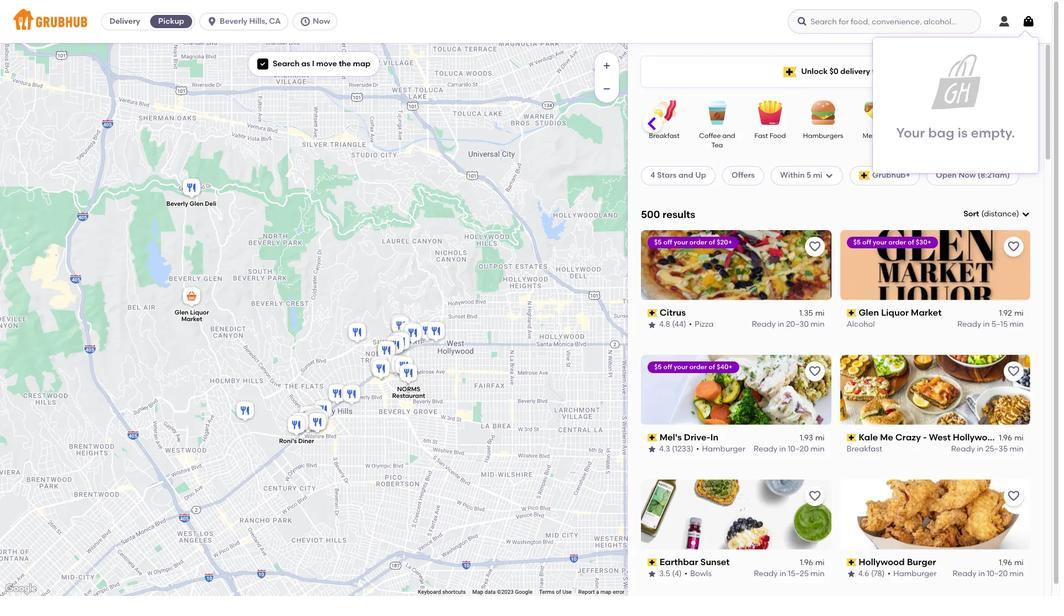 Task type: vqa. For each thing, say whether or not it's contained in the screenshot.
the leftmost BEVERLY
yes



Task type: describe. For each thing, give the bounding box(es) containing it.
coffee and tea image
[[698, 101, 737, 125]]

unlock $0 delivery fees
[[802, 67, 888, 76]]

glen liquor market logo image
[[840, 230, 1031, 300]]

terms
[[539, 589, 555, 595]]

report a map error link
[[579, 589, 625, 595]]

riozonas acai west hollywood image
[[387, 331, 410, 355]]

ready for glen liquor market
[[958, 320, 982, 329]]

$5 off your order of $20+
[[655, 238, 732, 246]]

roni's diner image
[[285, 414, 307, 439]]

in for kale me crazy - west hollywood
[[977, 445, 984, 454]]

0 horizontal spatial and
[[679, 171, 694, 180]]

beverly for beverly glen deli
[[166, 201, 188, 208]]

4.8
[[659, 320, 670, 329]]

open now (8:21am)
[[936, 171, 1010, 180]]

le pain quotidien (south santa monica blvd) image
[[303, 404, 325, 428]]

earthbar sunset image
[[390, 315, 412, 339]]

earthbar sunset
[[660, 557, 730, 568]]

a
[[596, 589, 599, 595]]

min for kale me crazy - west hollywood
[[1010, 445, 1024, 454]]

ready in 10–20 min for hollywood burger
[[953, 570, 1024, 579]]

1.93 mi
[[800, 434, 825, 443]]

4.6
[[859, 570, 870, 579]]

open
[[936, 171, 957, 180]]

now inside button
[[313, 17, 330, 26]]

5–15
[[992, 320, 1008, 329]]

glen liquor market inside map region
[[174, 309, 209, 323]]

$5 off your order of $30+
[[854, 238, 932, 246]]

subway® image
[[305, 411, 327, 436]]

mi for liquor
[[1015, 309, 1024, 318]]

svg image inside beverly hills, ca button
[[207, 16, 218, 27]]

fees
[[872, 67, 888, 76]]

(8:21am)
[[978, 171, 1010, 180]]

cafe ruisseau - beverly hills image
[[341, 383, 363, 408]]

beverly for beverly hills, ca
[[220, 17, 248, 26]]

data
[[485, 589, 496, 595]]

beverly glen deli
[[166, 201, 216, 208]]

4
[[651, 171, 655, 180]]

within 5 mi
[[781, 171, 823, 180]]

-
[[923, 432, 927, 443]]

$5 for mel's drive-in
[[655, 363, 662, 371]]

• hamburger for burger
[[888, 570, 937, 579]]

your for mel's drive-in
[[674, 363, 688, 371]]

(44)
[[672, 320, 686, 329]]

0 vertical spatial map
[[353, 59, 371, 68]]

mexican
[[863, 132, 890, 140]]

body energy club - west hollywood image
[[389, 330, 411, 354]]

pressed retail image
[[384, 334, 406, 358]]

svg image inside the main navigation navigation
[[998, 15, 1011, 28]]

subscription pass image for mel's drive-in
[[648, 434, 658, 442]]

500
[[641, 208, 660, 221]]

none field containing sort
[[964, 209, 1031, 220]]

comoncy - beverly hills image
[[304, 409, 326, 433]]

500 results
[[641, 208, 696, 221]]

• pizza
[[689, 320, 714, 329]]

$40+
[[717, 363, 733, 371]]

0 horizontal spatial svg image
[[825, 171, 834, 180]]

hollywood burger  logo image
[[840, 480, 1031, 550]]

unlock
[[802, 67, 828, 76]]

drive-
[[684, 432, 711, 443]]

report a map error
[[579, 589, 625, 595]]

pickup button
[[148, 13, 194, 30]]

• hamburger for drive-
[[697, 445, 746, 454]]

0 vertical spatial hollywood
[[953, 432, 999, 443]]

order for mel's drive-in
[[690, 363, 707, 371]]

Search for food, convenience, alcohol... search field
[[788, 9, 981, 34]]

delivery button
[[102, 13, 148, 30]]

• for hollywood burger
[[888, 570, 891, 579]]

beverly hills, ca button
[[199, 13, 292, 30]]

dessert image
[[910, 101, 949, 125]]

min for glen liquor market
[[1010, 320, 1024, 329]]

fast
[[755, 132, 768, 140]]

norms restaurant image
[[397, 362, 419, 387]]

hollywood burger image
[[375, 340, 397, 364]]

move
[[316, 59, 337, 68]]

keyboard
[[418, 589, 441, 595]]

grubhub plus flag logo image for unlock $0 delivery fees
[[784, 67, 797, 77]]

da carla caffe image
[[289, 411, 311, 436]]

ready for mel's drive-in
[[754, 445, 778, 454]]

hamburgers
[[803, 132, 844, 140]]

$5 for citrus
[[655, 238, 662, 246]]

1 horizontal spatial now
[[959, 171, 976, 180]]

ready in 25–35 min
[[952, 445, 1024, 454]]

svg image inside the now button
[[300, 16, 311, 27]]

1.35
[[800, 309, 813, 318]]

star icon image for mel's drive-in
[[648, 445, 657, 454]]

your for glen liquor market
[[873, 238, 887, 246]]

• for mel's drive-in
[[697, 445, 700, 454]]

ready for hollywood burger
[[953, 570, 977, 579]]

1 horizontal spatial glen
[[189, 201, 203, 208]]

diner
[[298, 438, 314, 445]]

ready in 10–20 min for mel's drive-in
[[754, 445, 825, 454]]

joe & the juice image
[[393, 355, 415, 379]]

citrus logo image
[[641, 230, 832, 300]]

kale me crazy - west hollywood image
[[375, 339, 397, 363]]

20–30
[[786, 320, 809, 329]]

1 horizontal spatial breakfast
[[847, 445, 883, 454]]

2 horizontal spatial glen
[[859, 308, 879, 318]]

order for citrus
[[690, 238, 707, 246]]

glen liquor market image
[[180, 286, 202, 310]]

in
[[711, 432, 719, 443]]

$20+
[[717, 238, 732, 246]]

4.6 (78)
[[859, 570, 885, 579]]

earthbar
[[660, 557, 699, 568]]

1 horizontal spatial market
[[911, 308, 942, 318]]

ca
[[269, 17, 281, 26]]

leora cafe image
[[326, 383, 348, 407]]

(78)
[[871, 570, 885, 579]]

min for mel's drive-in
[[811, 445, 825, 454]]

dessert
[[918, 132, 942, 140]]

norms restaurant
[[392, 386, 425, 400]]

• for earthbar sunset
[[685, 570, 688, 579]]

map data ©2023 google
[[473, 589, 533, 595]]

ready for earthbar sunset
[[754, 570, 778, 579]]

3.5
[[659, 570, 670, 579]]

7 eleven image
[[399, 320, 421, 345]]

star icon image for citrus
[[648, 321, 657, 329]]

roni's
[[279, 438, 297, 445]]

1.96 for hollywood burger
[[999, 558, 1013, 568]]

zinc cafe & market image
[[385, 354, 407, 378]]

$30+
[[916, 238, 932, 246]]

offers
[[732, 171, 755, 180]]

ready for citrus
[[752, 320, 776, 329]]

• for citrus
[[689, 320, 692, 329]]

market inside glen liquor market
[[181, 316, 202, 323]]

1.35 mi
[[800, 309, 825, 318]]

search
[[273, 59, 300, 68]]

tacos image
[[1016, 101, 1055, 125]]

(4)
[[672, 570, 682, 579]]

liquor inside map region
[[190, 309, 209, 317]]

1 horizontal spatial glen liquor market
[[859, 308, 942, 318]]

breakfast image
[[645, 101, 684, 125]]

kale me crazy - west hollywood
[[859, 432, 999, 443]]

burger
[[907, 557, 937, 568]]

5
[[807, 171, 812, 180]]

4.3 (1233)
[[659, 445, 694, 454]]

star icon image for hollywood burger
[[847, 570, 856, 579]]

1.96 for earthbar sunset
[[800, 558, 813, 568]]

$5 off your order of $40+
[[655, 363, 733, 371]]

3.5 (4)
[[659, 570, 682, 579]]

urth caffe melrose image
[[389, 354, 411, 378]]

minus icon image
[[601, 83, 613, 94]]

within
[[781, 171, 805, 180]]

terms of use
[[539, 589, 572, 595]]

mi for sunset
[[816, 558, 825, 568]]

rawberri image
[[390, 331, 412, 355]]

google
[[515, 589, 533, 595]]

judi's deli image
[[303, 407, 325, 431]]

mel's
[[660, 432, 682, 443]]

hamburger for burger
[[894, 570, 937, 579]]

ferrarini image
[[308, 408, 330, 432]]

pizza
[[695, 320, 714, 329]]



Task type: locate. For each thing, give the bounding box(es) containing it.
1 horizontal spatial and
[[723, 132, 736, 140]]

in for hollywood burger
[[979, 570, 985, 579]]

map
[[473, 589, 483, 595]]

$5
[[655, 238, 662, 246], [854, 238, 861, 246], [655, 363, 662, 371]]

now up search as i move the map
[[313, 17, 330, 26]]

1 vertical spatial grubhub plus flag logo image
[[859, 171, 870, 180]]

0 vertical spatial beverly
[[220, 17, 248, 26]]

svg image
[[998, 15, 1011, 28], [825, 171, 834, 180]]

• right (44)
[[689, 320, 692, 329]]

0 vertical spatial ready in 10–20 min
[[754, 445, 825, 454]]

of left $20+
[[709, 238, 715, 246]]

subscription pass image for citrus
[[648, 309, 658, 317]]

mexican image
[[857, 101, 896, 125]]

0 horizontal spatial market
[[181, 316, 202, 323]]

ready in 10–20 min
[[754, 445, 825, 454], [953, 570, 1024, 579]]

glen
[[189, 201, 203, 208], [859, 308, 879, 318], [174, 309, 188, 317]]

beverly hills, ca
[[220, 17, 281, 26]]

subscription pass image
[[648, 309, 658, 317], [847, 309, 857, 317], [847, 434, 857, 442], [648, 559, 658, 567]]

mi
[[813, 171, 823, 180], [816, 309, 825, 318], [1015, 309, 1024, 318], [816, 434, 825, 443], [1015, 434, 1024, 443], [816, 558, 825, 568], [1015, 558, 1024, 568]]

hamburger down 'in'
[[702, 445, 746, 454]]

svg image
[[1022, 15, 1036, 28], [207, 16, 218, 27], [300, 16, 311, 27], [797, 16, 808, 27], [260, 61, 266, 67], [1022, 210, 1031, 219]]

use
[[563, 589, 572, 595]]

subscription pass image left earthbar
[[648, 559, 658, 567]]

10–20 for hollywood burger
[[987, 570, 1008, 579]]

beverly inside map region
[[166, 201, 188, 208]]

your for citrus
[[674, 238, 688, 246]]

mel's drive-in
[[660, 432, 719, 443]]

star icon image
[[648, 321, 657, 329], [648, 445, 657, 454], [648, 570, 657, 579], [847, 570, 856, 579]]

in for earthbar sunset
[[780, 570, 787, 579]]

breakfast down breakfast image
[[649, 132, 680, 140]]

subscription pass image for glen liquor market
[[847, 309, 857, 317]]

grubhub+
[[873, 171, 911, 180]]

kale me crazy - west hollywood  logo image
[[840, 355, 1031, 425]]

subscription pass image left the mel's
[[648, 434, 658, 442]]

0 vertical spatial now
[[313, 17, 330, 26]]

0 horizontal spatial now
[[313, 17, 330, 26]]

save this restaurant image for kale me crazy - west hollywood
[[1007, 365, 1021, 378]]

coffee
[[699, 132, 721, 140]]

mi for drive-
[[816, 434, 825, 443]]

your left $30+
[[873, 238, 887, 246]]

the butcher's daughter image
[[370, 358, 392, 382]]

save this restaurant image down the '5–15' in the right bottom of the page
[[1007, 365, 1021, 378]]

0 horizontal spatial hamburger
[[702, 445, 746, 454]]

1 horizontal spatial ready in 10–20 min
[[953, 570, 1024, 579]]

4 stars and up
[[651, 171, 706, 180]]

1 horizontal spatial hollywood
[[953, 432, 999, 443]]

1.96 mi for earthbar sunset
[[800, 558, 825, 568]]

hamburger for drive-
[[702, 445, 746, 454]]

0 horizontal spatial subscription pass image
[[648, 434, 658, 442]]

1 vertical spatial subscription pass image
[[847, 559, 857, 567]]

map right a
[[601, 589, 612, 595]]

hollywood
[[953, 432, 999, 443], [859, 557, 905, 568]]

the
[[339, 59, 351, 68]]

of for glen liquor market
[[908, 238, 915, 246]]

joey's cafe image
[[416, 320, 438, 344]]

0 vertical spatial grubhub plus flag logo image
[[784, 67, 797, 77]]

of for mel's drive-in
[[709, 363, 715, 371]]

bowls
[[691, 570, 712, 579]]

1 horizontal spatial grubhub plus flag logo image
[[859, 171, 870, 180]]

1.92
[[999, 309, 1013, 318]]

off for glen liquor market
[[863, 238, 872, 246]]

grubhub plus flag logo image
[[784, 67, 797, 77], [859, 171, 870, 180]]

and up tea
[[723, 132, 736, 140]]

tea
[[712, 142, 723, 149]]

• right (4)
[[685, 570, 688, 579]]

stars
[[657, 171, 677, 180]]

save this restaurant image
[[808, 240, 822, 253], [1007, 240, 1021, 253], [808, 490, 822, 503]]

0 horizontal spatial breakfast
[[649, 132, 680, 140]]

1 horizontal spatial beverly
[[220, 17, 248, 26]]

0 vertical spatial subscription pass image
[[648, 434, 658, 442]]

tasty donuts and cafe image
[[425, 320, 447, 345]]

glen liquor market
[[859, 308, 942, 318], [174, 309, 209, 323]]

sunset
[[701, 557, 730, 568]]

10–20
[[788, 445, 809, 454], [987, 570, 1008, 579]]

1 vertical spatial 10–20
[[987, 570, 1008, 579]]

beverly glen deli image
[[180, 177, 202, 201]]

save this restaurant image down 20–30
[[808, 365, 822, 378]]

$0
[[830, 67, 839, 76]]

save this restaurant image for citrus
[[808, 240, 822, 253]]

and left up
[[679, 171, 694, 180]]

fast food
[[755, 132, 786, 140]]

mickey fine grill image
[[300, 410, 322, 434]]

of left use
[[556, 589, 561, 595]]

shortcuts
[[442, 589, 466, 595]]

kale
[[859, 432, 878, 443]]

deli
[[205, 201, 216, 208]]

grubhub plus flag logo image for grubhub+
[[859, 171, 870, 180]]

• down 'drive-'
[[697, 445, 700, 454]]

order for glen liquor market
[[889, 238, 906, 246]]

liquor
[[881, 308, 909, 318], [190, 309, 209, 317]]

$5 for glen liquor market
[[854, 238, 861, 246]]

min for citrus
[[811, 320, 825, 329]]

0 vertical spatial and
[[723, 132, 736, 140]]

1.96 for kale me crazy - west hollywood
[[999, 434, 1013, 443]]

star icon image for earthbar sunset
[[648, 570, 657, 579]]

0 vertical spatial • hamburger
[[697, 445, 746, 454]]

burritos
[[970, 132, 995, 140]]

hollywood up ready in 25–35 min
[[953, 432, 999, 443]]

citrus image
[[346, 321, 368, 346]]

1 horizontal spatial map
[[601, 589, 612, 595]]

dany's food trucks, inc. image
[[234, 400, 256, 424]]

tacos
[[1026, 132, 1045, 140]]

1.92 mi
[[999, 309, 1024, 318]]

1 horizontal spatial liquor
[[881, 308, 909, 318]]

breakfast down kale
[[847, 445, 883, 454]]

map right the
[[353, 59, 371, 68]]

delivery
[[841, 67, 871, 76]]

mi for burger
[[1015, 558, 1024, 568]]

earthbar sunset logo image
[[641, 480, 832, 550]]

None field
[[964, 209, 1031, 220]]

your bag is empty.
[[897, 125, 1016, 141]]

mel's drive-in logo image
[[641, 355, 832, 425]]

min
[[811, 320, 825, 329], [1010, 320, 1024, 329], [811, 445, 825, 454], [1010, 445, 1024, 454], [811, 570, 825, 579], [1010, 570, 1024, 579]]

subscription pass image left hollywood burger
[[847, 559, 857, 567]]

is
[[958, 125, 968, 141]]

subscription pass image for kale me crazy - west hollywood
[[847, 434, 857, 442]]

0 vertical spatial hamburger
[[702, 445, 746, 454]]

0 horizontal spatial grubhub plus flag logo image
[[784, 67, 797, 77]]

0 horizontal spatial • hamburger
[[697, 445, 746, 454]]

in for citrus
[[778, 320, 785, 329]]

min for hollywood burger
[[1010, 570, 1024, 579]]

beverly inside button
[[220, 17, 248, 26]]

beverly left "hills,"
[[220, 17, 248, 26]]

your down results
[[674, 238, 688, 246]]

empty.
[[971, 125, 1016, 141]]

1 vertical spatial now
[[959, 171, 976, 180]]

10–20 for mel's drive-in
[[788, 445, 809, 454]]

min for earthbar sunset
[[811, 570, 825, 579]]

(1233)
[[672, 445, 694, 454]]

off for mel's drive-in
[[664, 363, 672, 371]]

plus icon image
[[601, 60, 613, 71]]

star icon image left 4.6
[[847, 570, 856, 579]]

save this restaurant image for hollywood burger
[[1007, 490, 1021, 503]]

ready for kale me crazy - west hollywood
[[952, 445, 975, 454]]

ready in 20–30 min
[[752, 320, 825, 329]]

your
[[674, 238, 688, 246], [873, 238, 887, 246], [674, 363, 688, 371]]

grubhub plus flag logo image left grubhub+
[[859, 171, 870, 180]]

• hamburger down burger
[[888, 570, 937, 579]]

sort ( distance )
[[964, 209, 1020, 219]]

of
[[709, 238, 715, 246], [908, 238, 915, 246], [709, 363, 715, 371], [556, 589, 561, 595]]

save this restaurant image
[[808, 365, 822, 378], [1007, 365, 1021, 378], [1007, 490, 1021, 503]]

1 vertical spatial hamburger
[[894, 570, 937, 579]]

hamburgers image
[[804, 101, 843, 125]]

15–25
[[788, 570, 809, 579]]

1 horizontal spatial subscription pass image
[[847, 559, 857, 567]]

and inside coffee and tea
[[723, 132, 736, 140]]

alcohol
[[847, 320, 875, 329]]

0 horizontal spatial liquor
[[190, 309, 209, 317]]

now right open
[[959, 171, 976, 180]]

0 vertical spatial svg image
[[998, 15, 1011, 28]]

1 vertical spatial beverly
[[166, 201, 188, 208]]

1 horizontal spatial hamburger
[[894, 570, 937, 579]]

0 vertical spatial breakfast
[[649, 132, 680, 140]]

burritos image
[[963, 101, 1002, 125]]

0 horizontal spatial 10–20
[[788, 445, 809, 454]]

west
[[929, 432, 951, 443]]

beverly
[[220, 17, 248, 26], [166, 201, 188, 208]]

save this restaurant image down 25–35
[[1007, 490, 1021, 503]]

subscription pass image
[[648, 434, 658, 442], [847, 559, 857, 567]]

crazy
[[896, 432, 921, 443]]

1 horizontal spatial svg image
[[998, 15, 1011, 28]]

off for citrus
[[664, 238, 672, 246]]

subscription pass image for earthbar sunset
[[648, 559, 658, 567]]

as
[[301, 59, 310, 68]]

your
[[897, 125, 925, 141]]

(
[[982, 209, 984, 219]]

grubhub plus flag logo image left unlock
[[784, 67, 797, 77]]

search as i move the map
[[273, 59, 371, 68]]

order left $30+
[[889, 238, 906, 246]]

svg image inside field
[[1022, 210, 1031, 219]]

coffee and tea
[[699, 132, 736, 149]]

star icon image left 4.3
[[648, 445, 657, 454]]

0 vertical spatial 10–20
[[788, 445, 809, 454]]

25–35
[[986, 445, 1008, 454]]

market down glen liquor market icon
[[181, 316, 202, 323]]

1 vertical spatial and
[[679, 171, 694, 180]]

report
[[579, 589, 595, 595]]

©2023
[[497, 589, 514, 595]]

main navigation navigation
[[0, 0, 1052, 43]]

0 horizontal spatial ready in 10–20 min
[[754, 445, 825, 454]]

1.96 mi for hollywood burger
[[999, 558, 1024, 568]]

now button
[[292, 13, 342, 30]]

distance
[[984, 209, 1017, 219]]

in for glen liquor market
[[983, 320, 990, 329]]

• hamburger
[[697, 445, 746, 454], [888, 570, 937, 579]]

subscription pass image left kale
[[847, 434, 857, 442]]

ihop image
[[402, 322, 424, 346]]

i
[[312, 59, 315, 68]]

delivery
[[110, 17, 140, 26]]

hamburger down burger
[[894, 570, 937, 579]]

0 horizontal spatial glen liquor market
[[174, 309, 209, 323]]

mel's drive-in image
[[389, 313, 411, 337]]

glen inside glen liquor market
[[174, 309, 188, 317]]

0 horizontal spatial beverly
[[166, 201, 188, 208]]

map
[[353, 59, 371, 68], [601, 589, 612, 595]]

energy life cafe image
[[297, 411, 319, 436]]

fast food image
[[751, 101, 790, 125]]

0 horizontal spatial hollywood
[[859, 557, 905, 568]]

restaurant
[[392, 393, 425, 400]]

off
[[664, 238, 672, 246], [863, 238, 872, 246], [664, 363, 672, 371]]

1 vertical spatial • hamburger
[[888, 570, 937, 579]]

mi for me
[[1015, 434, 1024, 443]]

1 vertical spatial hollywood
[[859, 557, 905, 568]]

map region
[[0, 0, 651, 597]]

1 vertical spatial ready in 10–20 min
[[953, 570, 1024, 579]]

terms of use link
[[539, 589, 572, 595]]

food
[[770, 132, 786, 140]]

market down glen liquor market logo
[[911, 308, 942, 318]]

ready in 5–15 min
[[958, 320, 1024, 329]]

1.96 mi for kale me crazy - west hollywood
[[999, 434, 1024, 443]]

keyboard shortcuts button
[[418, 589, 466, 597]]

google image
[[3, 582, 39, 597]]

beverly left deli on the left top
[[166, 201, 188, 208]]

1.96
[[999, 434, 1013, 443], [800, 558, 813, 568], [999, 558, 1013, 568]]

• bowls
[[685, 570, 712, 579]]

hills,
[[249, 17, 267, 26]]

in for mel's drive-in
[[780, 445, 786, 454]]

order left $20+
[[690, 238, 707, 246]]

1 vertical spatial breakfast
[[847, 445, 883, 454]]

save this restaurant button
[[805, 237, 825, 257], [1004, 237, 1024, 257], [805, 362, 825, 381], [1004, 362, 1024, 381], [805, 486, 825, 506], [1004, 486, 1024, 506]]

your down (44)
[[674, 363, 688, 371]]

ready in 15–25 min
[[754, 570, 825, 579]]

the nosh of beverly hills image
[[297, 405, 319, 429]]

save this restaurant image for glen liquor market
[[1007, 240, 1021, 253]]

roni's diner
[[279, 438, 314, 445]]

the farm of beverly hills image
[[312, 399, 334, 423]]

alana's coffee roasters image
[[368, 355, 390, 379]]

0 horizontal spatial glen
[[174, 309, 188, 317]]

pickup
[[158, 17, 184, 26]]

• right (78)
[[888, 570, 891, 579]]

0 horizontal spatial map
[[353, 59, 371, 68]]

me
[[880, 432, 894, 443]]

subscription pass image left citrus
[[648, 309, 658, 317]]

• hamburger down 'in'
[[697, 445, 746, 454]]

star icon image left 3.5
[[648, 570, 657, 579]]

1 horizontal spatial • hamburger
[[888, 570, 937, 579]]

tryst caffe image
[[306, 411, 328, 436]]

1 vertical spatial map
[[601, 589, 612, 595]]

1 horizontal spatial 10–20
[[987, 570, 1008, 579]]

star icon image left 4.8 on the bottom
[[648, 321, 657, 329]]

of left $40+
[[709, 363, 715, 371]]

subscription pass image up alcohol
[[847, 309, 857, 317]]

sort
[[964, 209, 980, 219]]

order left $40+
[[690, 363, 707, 371]]

hollywood up (78)
[[859, 557, 905, 568]]

subscription pass image for hollywood burger
[[847, 559, 857, 567]]

ready
[[752, 320, 776, 329], [958, 320, 982, 329], [754, 445, 778, 454], [952, 445, 975, 454], [754, 570, 778, 579], [953, 570, 977, 579]]

your bag is empty. tooltip
[[873, 31, 1039, 173]]

1 vertical spatial svg image
[[825, 171, 834, 180]]

now
[[313, 17, 330, 26], [959, 171, 976, 180]]

of for citrus
[[709, 238, 715, 246]]

of left $30+
[[908, 238, 915, 246]]



